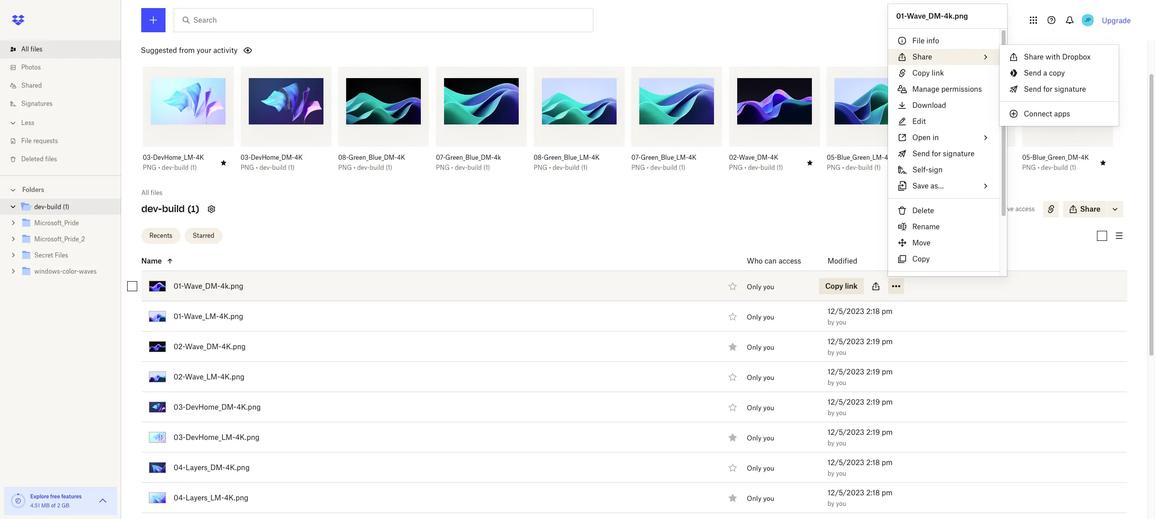 Task type: describe. For each thing, give the bounding box(es) containing it.
open in
[[913, 133, 939, 142]]

info
[[927, 36, 940, 45]]

less image
[[8, 118, 18, 128]]

self-sign
[[913, 166, 943, 174]]

01- for 01-wave_lm-4k.png
[[174, 312, 184, 321]]

build for 08-green_blue_dm-4k
[[370, 164, 384, 172]]

only for 03-devhome_lm-4k.png
[[747, 435, 762, 443]]

send for signature for the topmost send for signature menu item
[[1024, 85, 1086, 93]]

recents
[[149, 232, 172, 240]]

07-green_blue_dm-4k button
[[436, 154, 505, 162]]

have
[[1001, 205, 1014, 213]]

(1) for 08-green_blue_dm-4k png • dev-build (1)
[[386, 164, 392, 172]]

01-wave_lm-4k.png link
[[174, 311, 243, 323]]

05-blue_green_dm-4k png • dev-build (1)
[[1023, 154, 1089, 172]]

4.51
[[30, 503, 40, 509]]

/dev-build (1)/02-wave_lm-4k.png image
[[149, 372, 166, 383]]

04-layers_lm-4k.png link
[[174, 492, 248, 505]]

your
[[197, 46, 212, 55]]

png • dev-build (1) button for 02-wave_dm-4k
[[729, 164, 798, 172]]

dev-build (1) link
[[20, 201, 113, 215]]

(1) for 07-green_blue_lm-4k png • dev-build (1)
[[679, 164, 686, 172]]

send for signature for send for signature menu item to the bottom
[[913, 149, 975, 158]]

share inside menu item
[[1024, 53, 1044, 61]]

03- for 03-devhome_dm-4k png • dev-build (1)
[[241, 154, 251, 162]]

png for 08-green_blue_lm-4k png • dev-build (1)
[[534, 164, 548, 172]]

12/5/2023 2:18 pm by you for 04-layers_lm-4k.png
[[828, 489, 893, 508]]

png • dev-build (1) button for 07-green_blue_lm-4k
[[632, 164, 700, 172]]

pm for 03-devhome_dm-4k.png
[[882, 398, 893, 407]]

by for 04-layers_dm-4k.png
[[828, 470, 835, 478]]

pm for 02-wave_lm-4k.png
[[882, 368, 893, 376]]

only you for 02-wave_lm-4k.png
[[747, 374, 775, 382]]

shared link
[[8, 77, 121, 95]]

download
[[913, 101, 947, 110]]

copy link menu item
[[889, 65, 1000, 81]]

02- for 02-wave_dm-4k.png
[[174, 343, 185, 351]]

• for 08-green_blue_lm-4k png • dev-build (1)
[[549, 164, 551, 172]]

signatures
[[21, 100, 53, 108]]

only for 02-wave_dm-4k.png
[[747, 344, 762, 352]]

• for 02-wave_dm-4k png • dev-build (1)
[[745, 164, 747, 172]]

file for file requests
[[21, 137, 32, 145]]

04-layers_dm-4k.png link
[[174, 462, 250, 474]]

png for 03-devhome_dm-4k png • dev-build (1)
[[241, 164, 254, 172]]

4k.png for 03-devhome_dm-4k.png
[[237, 403, 261, 412]]

/dev-build (1)/03-devhome_dm-4k.png image
[[149, 402, 166, 413]]

07-green_blue_dm-4k png • dev-build (1)
[[436, 154, 501, 172]]

02- for 02-wave_dm-4k png • dev-build (1)
[[729, 154, 739, 162]]

wave_dm- inside 02-wave_dm-4k png • dev-build (1)
[[739, 154, 771, 162]]

by for 02-wave_lm-4k.png
[[828, 379, 835, 387]]

png for 02-wave_lm-4k png • dev-build (1)
[[925, 164, 939, 172]]

03-devhome_lm-4k png • dev-build (1)
[[143, 154, 204, 172]]

png for 02-wave_dm-4k png • dev-build (1)
[[729, 164, 743, 172]]

(1) for 03-devhome_lm-4k png • dev-build (1)
[[190, 164, 197, 172]]

name 02-wave_dm-4k.png, modified 12/5/2023 2:19 pm, element
[[119, 332, 1128, 362]]

2 vertical spatial send
[[913, 149, 930, 158]]

dev-build (1) group
[[0, 197, 121, 288]]

share with dropbox menu item
[[1000, 49, 1119, 65]]

04-layers_dm-4k.png
[[174, 464, 250, 472]]

dropbox
[[1063, 53, 1091, 61]]

build for 05-blue_green_dm-4k
[[1054, 164, 1069, 172]]

05-blue_green_lm-4k button
[[827, 154, 896, 162]]

permissions
[[942, 85, 982, 93]]

with
[[1046, 53, 1061, 61]]

12/5/2023 for 03-devhome_lm-4k.png
[[828, 428, 865, 437]]

/dev-build (1)/04-layers_lm-4k.png image
[[149, 493, 166, 504]]

12/5/2023 for 03-devhome_dm-4k.png
[[828, 398, 865, 407]]

2 dev-build (1) from the left
[[141, 203, 199, 215]]

file info menu item
[[889, 33, 1000, 49]]

/dev-build (1)/02-wave_dm-4k.png image
[[149, 342, 166, 353]]

share inside menu item
[[913, 53, 933, 61]]

12/5/2023 2:19 pm by you for 03-devhome_dm-4k.png
[[828, 398, 893, 417]]

pm for 04-layers_dm-4k.png
[[882, 459, 893, 467]]

copy link
[[913, 69, 944, 77]]

02-wave_dm-4k button
[[729, 154, 798, 162]]

03-devhome_dm-4k.png link
[[174, 402, 261, 414]]

01- for 01-wave_dm-4k.png
[[174, 282, 184, 291]]

4k for 05-blue_green_dm-4k
[[1081, 154, 1089, 162]]

only you for 03-devhome_dm-4k.png
[[747, 404, 775, 412]]

png for 07-green_blue_dm-4k png • dev-build (1)
[[436, 164, 450, 172]]

(1) for 02-wave_dm-4k png • dev-build (1)
[[777, 164, 783, 172]]

name 02-wave_lm-4k.png, modified 12/5/2023 2:19 pm, element
[[119, 362, 1128, 393]]

all files list item
[[0, 40, 121, 59]]

0 vertical spatial 01-
[[897, 12, 907, 20]]

1 horizontal spatial for
[[1044, 85, 1053, 93]]

only you button for 04-layers_dm-4k.png
[[747, 465, 775, 473]]

name 01-wave_lm-4k.png, modified 12/5/2023 2:18 pm, element
[[119, 302, 1128, 332]]

2
[[57, 503, 60, 509]]

05-blue_green_lm-4k png • dev-build (1)
[[827, 154, 893, 172]]

edit
[[913, 117, 926, 126]]

02-wave_lm-4k.png link
[[174, 371, 245, 383]]

02-wave_dm-4k png • dev-build (1)
[[729, 154, 783, 172]]

02-wave_dm-4k.png
[[174, 343, 246, 351]]

only you for 04-layers_lm-4k.png
[[747, 495, 775, 503]]

01-wave_lm-4k.png
[[174, 312, 243, 321]]

copy for copy
[[913, 255, 930, 264]]

only for 04-layers_lm-4k.png
[[747, 495, 762, 503]]

only you for 01-wave_lm-4k.png
[[747, 313, 775, 322]]

photos
[[21, 64, 41, 71]]

save
[[913, 182, 929, 190]]

edit menu item
[[889, 114, 1000, 130]]

0 horizontal spatial for
[[932, 149, 941, 158]]

a
[[1044, 69, 1048, 77]]

03-devhome_dm-4k png • dev-build (1)
[[241, 154, 303, 172]]

activity
[[213, 46, 238, 55]]

/dev-build (1)/01-wave_lm-4k.png image
[[149, 311, 166, 322]]

wave_lm- for 02-wave_lm-4k.png
[[185, 373, 220, 381]]

signature for send for signature menu item to the bottom
[[943, 149, 975, 158]]

only for 04-layers_dm-4k.png
[[747, 465, 762, 473]]

08-green_blue_dm-4k png • dev-build (1)
[[338, 154, 405, 172]]

pm for 04-layers_lm-4k.png
[[882, 489, 893, 498]]

pm for 01-wave_lm-4k.png
[[882, 307, 893, 316]]

starred button
[[185, 228, 223, 244]]

build up recents
[[162, 203, 185, 215]]

02- for 02-wave_lm-4k.png
[[174, 373, 185, 381]]

download menu item
[[889, 97, 1000, 114]]

04- for layers_lm-
[[174, 494, 186, 503]]

4k for 07-green_blue_lm-4k
[[689, 154, 697, 162]]

layers_lm-
[[186, 494, 224, 503]]

12/5/2023 for 02-wave_lm-4k.png
[[828, 368, 865, 376]]

png • dev-build (1) button for 05-blue_green_dm-4k
[[1023, 164, 1091, 172]]

add to starred image for 02-wave_lm-4k.png
[[727, 371, 739, 383]]

png for 03-devhome_lm-4k png • dev-build (1)
[[143, 164, 157, 172]]

(1) for 03-devhome_dm-4k png • dev-build (1)
[[288, 164, 295, 172]]

blue_green_dm-
[[1033, 154, 1081, 162]]

share menu item
[[889, 49, 1000, 65]]

png • dev-build (1) button for 08-green_blue_dm-4k
[[338, 164, 407, 172]]

only you button for 02-wave_dm-4k.png
[[747, 344, 775, 352]]

all inside all files list item
[[21, 45, 29, 53]]

only for 03-devhome_dm-4k.png
[[747, 404, 762, 412]]

01-wave_dm-4k.png link
[[174, 280, 243, 293]]

03-devhome_lm-4k.png
[[174, 433, 260, 442]]

manage permissions
[[913, 85, 982, 93]]

deleted files
[[21, 155, 57, 163]]

1 vertical spatial 01-wave_dm-4k.png
[[174, 282, 243, 291]]

04-layers_lm-4k.png
[[174, 494, 248, 503]]

dev- up recents
[[141, 203, 162, 215]]

devhome_lm- for 4k
[[153, 154, 196, 162]]

build inside "group"
[[47, 203, 61, 211]]

1 horizontal spatial files
[[45, 155, 57, 163]]

can
[[765, 257, 777, 265]]

dev- for 05-blue_green_dm-4k png • dev-build (1)
[[1042, 164, 1054, 172]]

12/5/2023 for 01-wave_lm-4k.png
[[828, 307, 865, 316]]

12/5/2023 2:18 pm by you for 01-wave_lm-4k.png
[[828, 307, 893, 326]]

mb
[[41, 503, 50, 509]]

• for 02-wave_lm-4k png • dev-build (1)
[[940, 164, 942, 172]]

as…
[[931, 182, 944, 190]]

shared
[[21, 82, 42, 89]]

12/5/2023 2:19 pm by you for 03-devhome_lm-4k.png
[[828, 428, 893, 448]]

07-green_blue_lm-4k button
[[632, 154, 700, 162]]

name 03-devhome_lm-4k.png, modified 12/5/2023 2:19 pm, element
[[119, 423, 1128, 453]]

folders
[[22, 186, 44, 194]]

• for 08-green_blue_dm-4k png • dev-build (1)
[[354, 164, 356, 172]]

build for 07-green_blue_lm-4k
[[663, 164, 678, 172]]

self-
[[913, 166, 929, 174]]

folders button
[[0, 182, 121, 197]]

name
[[141, 257, 162, 265]]

blue_green_lm-
[[837, 154, 885, 162]]

build for 03-devhome_dm-4k
[[272, 164, 287, 172]]

file requests link
[[8, 132, 121, 150]]

1 horizontal spatial 01-wave_dm-4k.png
[[897, 12, 968, 20]]

03- for 03-devhome_dm-4k.png
[[174, 403, 186, 412]]

deleted
[[21, 155, 44, 163]]

requests
[[33, 137, 58, 145]]

delete menu item
[[889, 203, 1000, 219]]

08-green_blue_lm-4k button
[[534, 154, 603, 162]]

(1) inside "group"
[[63, 203, 69, 211]]

delete
[[913, 206, 934, 215]]

07-green_blue_lm-4k png • dev-build (1)
[[632, 154, 697, 172]]

deleted files link
[[8, 150, 121, 169]]

layers_dm-
[[186, 464, 226, 472]]

gb
[[62, 503, 69, 509]]

08-green_blue_lm-4k png • dev-build (1)
[[534, 154, 600, 172]]

dropbox image
[[8, 10, 28, 30]]

only for 01-wave_lm-4k.png
[[747, 313, 762, 322]]

wave_lm- for 02-wave_lm-4k png • dev-build (1)
[[935, 154, 965, 162]]

features
[[61, 494, 82, 500]]

suggested
[[141, 46, 177, 55]]

files inside list item
[[31, 45, 42, 53]]



Task type: vqa. For each thing, say whether or not it's contained in the screenshot.
Import
no



Task type: locate. For each thing, give the bounding box(es) containing it.
photos link
[[8, 59, 121, 77]]

table containing name
[[119, 251, 1128, 520]]

4 2:18 from the top
[[867, 489, 880, 498]]

12/5/2023 for 01-wave_dm-4k.png
[[828, 277, 865, 286]]

png • dev-build (1) button for 08-green_blue_lm-4k
[[534, 164, 603, 172]]

add to starred image
[[727, 311, 739, 323], [727, 402, 739, 414]]

only you have access
[[974, 205, 1035, 213]]

only you button inside name 03-devhome_lm-4k.png, modified 12/5/2023 2:19 pm, element
[[747, 435, 775, 443]]

list containing all files
[[0, 34, 121, 176]]

8 only you from the top
[[747, 495, 775, 503]]

build inside 07-green_blue_lm-4k png • dev-build (1)
[[663, 164, 678, 172]]

in
[[933, 133, 939, 142]]

2 by from the top
[[828, 319, 835, 326]]

send for signature menu item down copy
[[1000, 81, 1119, 97]]

dev-build (1) up recents
[[141, 203, 199, 215]]

3 by from the top
[[828, 349, 835, 357]]

2:18 for 01-wave_lm-4k.png
[[867, 307, 880, 316]]

files
[[31, 45, 42, 53], [45, 155, 57, 163], [151, 189, 163, 197]]

add to starred image for 04-layers_dm-4k.png
[[727, 462, 739, 474]]

1 only you from the top
[[747, 283, 775, 291]]

4 by from the top
[[828, 379, 835, 387]]

1 horizontal spatial devhome_dm-
[[251, 154, 295, 162]]

modified button
[[828, 255, 884, 267]]

04- right /dev-build (1)/04-layers_dm-4k.png icon
[[174, 464, 186, 472]]

png down 08-green_blue_lm-4k button
[[534, 164, 548, 172]]

1 horizontal spatial green_blue_lm-
[[641, 154, 689, 162]]

12/5/2023 2:19 pm by you inside name 03-devhome_dm-4k.png, modified 12/5/2023 2:19 pm, element
[[828, 398, 893, 417]]

8 png • dev-build (1) button from the left
[[827, 164, 896, 172]]

(1) for 08-green_blue_lm-4k png • dev-build (1)
[[581, 164, 588, 172]]

1 vertical spatial wave_lm-
[[184, 312, 219, 321]]

04-
[[174, 464, 186, 472], [174, 494, 186, 503]]

0 horizontal spatial all files
[[21, 45, 42, 53]]

0 horizontal spatial signature
[[943, 149, 975, 158]]

sign
[[929, 166, 943, 174]]

devhome_dm- inside table
[[186, 403, 237, 412]]

1 horizontal spatial 05-
[[1023, 154, 1033, 162]]

remove from starred image for 12/5/2023 2:18 pm
[[727, 492, 739, 505]]

build down 08-green_blue_dm-4k button
[[370, 164, 384, 172]]

03-devhome_dm-4k button
[[241, 154, 309, 162]]

only you button inside 'name 04-layers_dm-4k.png, modified 12/5/2023 2:18 pm,' element
[[747, 465, 775, 473]]

5 png • dev-build (1) button from the left
[[534, 164, 603, 172]]

6 only you from the top
[[747, 435, 775, 443]]

dev- for 02-wave_dm-4k png • dev-build (1)
[[748, 164, 761, 172]]

4k for 03-devhome_lm-4k
[[196, 154, 204, 162]]

5 pm from the top
[[882, 398, 893, 407]]

7 4k from the left
[[885, 154, 893, 162]]

devhome_lm- for 4k.png
[[186, 433, 235, 442]]

0 vertical spatial remove from starred image
[[727, 341, 739, 353]]

png • dev-build (1) button down 03-devhome_dm-4k button
[[241, 164, 309, 172]]

(1) inside 07-green_blue_dm-4k png • dev-build (1)
[[484, 164, 490, 172]]

2 horizontal spatial files
[[151, 189, 163, 197]]

signatures link
[[8, 95, 121, 113]]

1 add to starred image from the top
[[727, 311, 739, 323]]

• down 05-blue_green_dm-4k button
[[1038, 164, 1040, 172]]

only you button for 03-devhome_dm-4k.png
[[747, 404, 775, 412]]

wave_lm- down the 02-wave_dm-4k.png link
[[185, 373, 220, 381]]

1 add to starred image from the top
[[727, 280, 739, 293]]

build for 07-green_blue_dm-4k
[[468, 164, 482, 172]]

add to starred image for 01-wave_dm-4k.png
[[727, 280, 739, 293]]

• down blue_green_lm-
[[843, 164, 845, 172]]

build down 02-wave_dm-4k button at the right top of the page
[[761, 164, 775, 172]]

02-wave_lm-4k button
[[925, 154, 994, 162]]

dev- inside 02-wave_lm-4k png • dev-build (1)
[[944, 164, 956, 172]]

by for 04-layers_lm-4k.png
[[828, 501, 835, 508]]

6 by from the top
[[828, 440, 835, 448]]

2 only you from the top
[[747, 313, 775, 322]]

move
[[913, 239, 931, 247]]

explore
[[30, 494, 49, 500]]

(1) inside 07-green_blue_lm-4k png • dev-build (1)
[[679, 164, 686, 172]]

dev- for 07-green_blue_lm-4k png • dev-build (1)
[[651, 164, 663, 172]]

2:18 for 04-layers_dm-4k.png
[[867, 459, 880, 467]]

• inside 03-devhome_lm-4k png • dev-build (1)
[[158, 164, 160, 172]]

build down 03-devhome_dm-4k button
[[272, 164, 287, 172]]

4k for 08-green_blue_lm-4k
[[592, 154, 600, 162]]

•
[[158, 164, 160, 172], [256, 164, 258, 172], [354, 164, 356, 172], [451, 164, 453, 172], [549, 164, 551, 172], [647, 164, 649, 172], [745, 164, 747, 172], [843, 164, 845, 172], [940, 164, 942, 172], [1038, 164, 1040, 172]]

2 05- from the left
[[1023, 154, 1033, 162]]

1 12/5/2023 2:18 pm by you from the top
[[828, 277, 893, 296]]

03-devhome_lm-4k button
[[143, 154, 212, 162]]

1 12/5/2023 from the top
[[828, 277, 865, 286]]

png inside 08-green_blue_dm-4k png • dev-build (1)
[[338, 164, 352, 172]]

wave_lm- up self-sign menu item
[[935, 154, 965, 162]]

1 05- from the left
[[827, 154, 837, 162]]

2 horizontal spatial share
[[1081, 205, 1101, 214]]

png inside 02-wave_lm-4k png • dev-build (1)
[[925, 164, 939, 172]]

pm for 03-devhome_lm-4k.png
[[882, 428, 893, 437]]

file down less
[[21, 137, 32, 145]]

share button
[[1063, 201, 1107, 218]]

1 vertical spatial copy
[[913, 255, 930, 264]]

access right can
[[779, 257, 802, 265]]

png down blue_green_lm-
[[827, 164, 841, 172]]

1 vertical spatial 01-
[[174, 282, 184, 291]]

send for signature down open in 'menu item'
[[913, 149, 975, 158]]

0 vertical spatial files
[[31, 45, 42, 53]]

1 vertical spatial devhome_lm-
[[186, 433, 235, 442]]

of
[[51, 503, 56, 509]]

green_blue_lm- inside 07-green_blue_lm-4k png • dev-build (1)
[[641, 154, 689, 162]]

0 horizontal spatial green_blue_lm-
[[544, 154, 592, 162]]

(1) for 05-blue_green_lm-4k png • dev-build (1)
[[875, 164, 881, 172]]

0 vertical spatial devhome_lm-
[[153, 154, 196, 162]]

png
[[143, 164, 157, 172], [241, 164, 254, 172], [338, 164, 352, 172], [436, 164, 450, 172], [534, 164, 548, 172], [632, 164, 645, 172], [729, 164, 743, 172], [827, 164, 841, 172], [925, 164, 939, 172], [1023, 164, 1036, 172]]

2 png from the left
[[241, 164, 254, 172]]

4k.png for 04-layers_dm-4k.png
[[226, 464, 250, 472]]

3 pm from the top
[[882, 338, 893, 346]]

1 vertical spatial for
[[932, 149, 941, 158]]

png • dev-build (1) button down 02-wave_dm-4k button at the right top of the page
[[729, 164, 798, 172]]

by inside name 02-wave_dm-4k.png, modified 12/5/2023 2:19 pm, element
[[828, 349, 835, 357]]

all down 03-devhome_lm-4k png • dev-build (1)
[[141, 189, 149, 197]]

4k for 02-wave_lm-4k
[[965, 154, 973, 162]]

3 12/5/2023 2:18 pm by you from the top
[[828, 459, 893, 478]]

(1) inside 05-blue_green_dm-4k png • dev-build (1)
[[1070, 164, 1077, 172]]

(1) down 02-wave_dm-4k button at the right top of the page
[[777, 164, 783, 172]]

files down 03-devhome_lm-4k png • dev-build (1)
[[151, 189, 163, 197]]

copy
[[1050, 69, 1065, 77]]

• for 05-blue_green_dm-4k png • dev-build (1)
[[1038, 164, 1040, 172]]

build down 05-blue_green_dm-4k button
[[1054, 164, 1069, 172]]

• down 08-green_blue_dm-4k button
[[354, 164, 356, 172]]

/dev-build (1)/04-layers_dm-4k.png image
[[149, 463, 166, 474]]

(1) inside 05-blue_green_lm-4k png • dev-build (1)
[[875, 164, 881, 172]]

0 vertical spatial wave_lm-
[[935, 154, 965, 162]]

0 horizontal spatial 01-wave_dm-4k.png
[[174, 282, 243, 291]]

build inside 05-blue_green_lm-4k png • dev-build (1)
[[859, 164, 873, 172]]

1 only you button from the top
[[747, 283, 775, 291]]

2 png • dev-build (1) button from the left
[[241, 164, 309, 172]]

5 by from the top
[[828, 410, 835, 417]]

12/5/2023 2:19 pm by you for 02-wave_dm-4k.png
[[828, 338, 893, 357]]

1 vertical spatial devhome_dm-
[[186, 403, 237, 412]]

04- right the /dev-build (1)/04-layers_lm-4k.png 'icon'
[[174, 494, 186, 503]]

files right the deleted
[[45, 155, 57, 163]]

4k for 05-blue_green_lm-4k
[[885, 154, 893, 162]]

copy
[[913, 69, 930, 77], [913, 255, 930, 264]]

12/5/2023 2:18 pm by you for 01-wave_dm-4k.png
[[828, 277, 893, 296]]

build inside 02-wave_dm-4k png • dev-build (1)
[[761, 164, 775, 172]]

dev- inside 05-blue_green_dm-4k png • dev-build (1)
[[1042, 164, 1054, 172]]

devhome_dm- for 4k.png
[[186, 403, 237, 412]]

0 horizontal spatial 07-
[[436, 154, 446, 162]]

dev- inside "group"
[[34, 203, 47, 211]]

02-wave_lm-4k.png
[[174, 373, 245, 381]]

share inside button
[[1081, 205, 1101, 214]]

4k.png down 03-devhome_lm-4k.png link
[[226, 464, 250, 472]]

name 03-devhome_dm-4k.png, modified 12/5/2023 2:19 pm, element
[[119, 393, 1128, 423]]

png inside 03-devhome_dm-4k png • dev-build (1)
[[241, 164, 254, 172]]

green_blue_lm- for 08-
[[544, 154, 592, 162]]

12/5/2023 2:19 pm by you inside name 03-devhome_lm-4k.png, modified 12/5/2023 2:19 pm, element
[[828, 428, 893, 448]]

01-wave_dm-4k.png up 01-wave_lm-4k.png
[[174, 282, 243, 291]]

4 • from the left
[[451, 164, 453, 172]]

2:18 for 04-layers_lm-4k.png
[[867, 489, 880, 498]]

only you inside 'name 04-layers_dm-4k.png, modified 12/5/2023 2:18 pm,' element
[[747, 465, 775, 473]]

png up 'save as…'
[[925, 164, 939, 172]]

02- inside 02-wave_lm-4k png • dev-build (1)
[[925, 154, 935, 162]]

2:19 for 03-devhome_dm-4k.png
[[867, 398, 880, 407]]

manage
[[913, 85, 940, 93]]

png inside 08-green_blue_lm-4k png • dev-build (1)
[[534, 164, 548, 172]]

png • dev-build (1) button
[[143, 164, 212, 172], [241, 164, 309, 172], [338, 164, 407, 172], [436, 164, 505, 172], [534, 164, 603, 172], [632, 164, 700, 172], [729, 164, 798, 172], [827, 164, 896, 172], [925, 164, 994, 172], [1023, 164, 1091, 172]]

1 12/5/2023 2:19 pm by you from the top
[[828, 338, 893, 357]]

2 copy from the top
[[913, 255, 930, 264]]

wave_lm- inside "link"
[[184, 312, 219, 321]]

1 vertical spatial send for signature
[[913, 149, 975, 158]]

add to starred image for 12/5/2023 2:18 pm
[[727, 311, 739, 323]]

build down 05-blue_green_lm-4k button
[[859, 164, 873, 172]]

access
[[1016, 205, 1035, 213], [779, 257, 802, 265]]

rename menu item
[[889, 219, 1000, 235]]

1 vertical spatial add to starred image
[[727, 371, 739, 383]]

(1) down 07-green_blue_dm-4k button
[[484, 164, 490, 172]]

0 horizontal spatial all
[[21, 45, 29, 53]]

2 vertical spatial files
[[151, 189, 163, 197]]

8 • from the left
[[843, 164, 845, 172]]

send inside menu item
[[1024, 69, 1042, 77]]

03- inside 03-devhome_lm-4k.png link
[[174, 433, 186, 442]]

(1) for 05-blue_green_dm-4k png • dev-build (1)
[[1070, 164, 1077, 172]]

share with dropbox
[[1024, 53, 1091, 61]]

png • dev-build (1) button for 03-devhome_lm-4k
[[143, 164, 212, 172]]

png • dev-build (1) button down 08-green_blue_lm-4k button
[[534, 164, 603, 172]]

0 horizontal spatial send for signature
[[913, 149, 975, 158]]

dev- down 03-devhome_dm-4k button
[[260, 164, 272, 172]]

copy for copy link
[[913, 69, 930, 77]]

only inside the name 01-wave_lm-4k.png, modified 12/5/2023 2:18 pm, 'element'
[[747, 313, 762, 322]]

png inside 02-wave_dm-4k png • dev-build (1)
[[729, 164, 743, 172]]

1 remove from starred image from the top
[[727, 341, 739, 353]]

only inside name 02-wave_dm-4k.png, modified 12/5/2023 2:19 pm, element
[[747, 344, 762, 352]]

only inside name 03-devhome_dm-4k.png, modified 12/5/2023 2:19 pm, element
[[747, 404, 762, 412]]

10 • from the left
[[1038, 164, 1040, 172]]

2 04- from the top
[[174, 494, 186, 503]]

8 png from the left
[[827, 164, 841, 172]]

devhome_dm- inside 03-devhome_dm-4k png • dev-build (1)
[[251, 154, 295, 162]]

4 4k from the left
[[592, 154, 600, 162]]

1 green_blue_lm- from the left
[[544, 154, 592, 162]]

5 • from the left
[[549, 164, 551, 172]]

for down the in
[[932, 149, 941, 158]]

only you button inside name 03-devhome_dm-4k.png, modified 12/5/2023 2:19 pm, element
[[747, 404, 775, 412]]

png down 07-green_blue_lm-4k "button"
[[632, 164, 645, 172]]

• down 08-green_blue_lm-4k button
[[549, 164, 551, 172]]

• down 03-devhome_lm-4k button
[[158, 164, 160, 172]]

07-
[[436, 154, 446, 162], [632, 154, 641, 162]]

08-
[[338, 154, 349, 162], [534, 154, 544, 162]]

• inside 07-green_blue_lm-4k png • dev-build (1)
[[647, 164, 649, 172]]

(1) down folders button
[[63, 203, 69, 211]]

for down a on the right top of the page
[[1044, 85, 1053, 93]]

all files up photos
[[21, 45, 42, 53]]

png • dev-build (1) button for 05-blue_green_lm-4k
[[827, 164, 896, 172]]

4k.png up 03-devhome_lm-4k.png
[[237, 403, 261, 412]]

self-sign menu item
[[889, 162, 1000, 178]]

by inside "name 01-wave_dm-4k.png, modified 12/5/2023 2:18 pm," element
[[828, 289, 835, 296]]

only you button for 04-layers_lm-4k.png
[[747, 495, 775, 503]]

png • dev-build (1) button down 05-blue_green_lm-4k button
[[827, 164, 896, 172]]

1 vertical spatial send
[[1024, 85, 1042, 93]]

1 vertical spatial all files link
[[141, 188, 163, 198]]

png down 05-blue_green_dm-4k button
[[1023, 164, 1036, 172]]

1 vertical spatial send for signature menu item
[[889, 146, 1000, 162]]

rename
[[913, 223, 940, 231]]

(1) inside 08-green_blue_dm-4k png • dev-build (1)
[[386, 164, 392, 172]]

8 12/5/2023 from the top
[[828, 489, 865, 498]]

only inside name 03-devhome_lm-4k.png, modified 12/5/2023 2:19 pm, element
[[747, 435, 762, 443]]

2 12/5/2023 2:18 pm by you from the top
[[828, 307, 893, 326]]

03- inside 03-devhome_dm-4k.png link
[[174, 403, 186, 412]]

1 2:18 from the top
[[867, 277, 880, 286]]

only you inside 'name 04-layers_lm-4k.png, modified 12/5/2023 2:18 pm,' "element"
[[747, 495, 775, 503]]

send for signature
[[1024, 85, 1086, 93], [913, 149, 975, 158]]

all files link up the shared link
[[8, 40, 121, 59]]

1 green_blue_dm- from the left
[[349, 154, 397, 162]]

0 horizontal spatial green_blue_dm-
[[349, 154, 397, 162]]

(1) inside 03-devhome_dm-4k png • dev-build (1)
[[288, 164, 295, 172]]

0 horizontal spatial share
[[913, 53, 933, 61]]

files up photos
[[31, 45, 42, 53]]

save as… menu item
[[889, 178, 1000, 194]]

1 vertical spatial remove from starred image
[[727, 492, 739, 505]]

1 vertical spatial 4k.png
[[220, 282, 243, 291]]

only you button
[[747, 283, 775, 291], [747, 313, 775, 322], [747, 344, 775, 352], [747, 374, 775, 382], [747, 404, 775, 412], [747, 435, 775, 443], [747, 465, 775, 473], [747, 495, 775, 503]]

2 2:18 from the top
[[867, 307, 880, 316]]

dev- down blue_green_lm-
[[846, 164, 859, 172]]

dev-build (1) down folders button
[[34, 203, 69, 211]]

connect apps
[[1024, 110, 1071, 118]]

2 2:19 from the top
[[867, 368, 880, 376]]

2 vertical spatial wave_lm-
[[185, 373, 220, 381]]

devhome_lm- inside 03-devhome_lm-4k.png link
[[186, 433, 235, 442]]

1 horizontal spatial send for signature
[[1024, 85, 1086, 93]]

7 png • dev-build (1) button from the left
[[729, 164, 798, 172]]

2 08- from the left
[[534, 154, 544, 162]]

all files down 03-devhome_lm-4k png • dev-build (1)
[[141, 189, 163, 197]]

png for 05-blue_green_lm-4k png • dev-build (1)
[[827, 164, 841, 172]]

2 4k from the left
[[295, 154, 303, 162]]

10 png • dev-build (1) button from the left
[[1023, 164, 1091, 172]]

copy menu item
[[889, 251, 1000, 268]]

build inside 02-wave_lm-4k png • dev-build (1)
[[956, 164, 971, 172]]

remove from starred image
[[727, 341, 739, 353], [727, 492, 739, 505]]

png inside 07-green_blue_dm-4k png • dev-build (1)
[[436, 164, 450, 172]]

png • dev-build (1) button for 02-wave_lm-4k
[[925, 164, 994, 172]]

7 only you button from the top
[[747, 465, 775, 473]]

2 green_blue_dm- from the left
[[446, 154, 494, 162]]

6 png from the left
[[632, 164, 645, 172]]

0 vertical spatial access
[[1016, 205, 1035, 213]]

build for 08-green_blue_lm-4k
[[565, 164, 580, 172]]

4k.png for 04-layers_lm-4k.png
[[224, 494, 248, 503]]

0 vertical spatial signature
[[1055, 85, 1086, 93]]

0 vertical spatial send
[[1024, 69, 1042, 77]]

add to starred image
[[727, 280, 739, 293], [727, 371, 739, 383], [727, 462, 739, 474]]

2:18 inside 'element'
[[867, 307, 880, 316]]

file left info
[[913, 36, 925, 45]]

2:19 for 02-wave_dm-4k.png
[[867, 338, 880, 346]]

2:19
[[867, 338, 880, 346], [867, 368, 880, 376], [867, 398, 880, 407], [867, 428, 880, 437]]

1 horizontal spatial signature
[[1055, 85, 1086, 93]]

1 horizontal spatial all files link
[[141, 188, 163, 198]]

0 vertical spatial all
[[21, 45, 29, 53]]

1 horizontal spatial file
[[913, 36, 925, 45]]

name button
[[141, 255, 722, 267]]

• inside 02-wave_lm-4k png • dev-build (1)
[[940, 164, 942, 172]]

9 4k from the left
[[1081, 154, 1089, 162]]

0 horizontal spatial files
[[31, 45, 42, 53]]

01- right /dev-build (1)/01-wave_lm-4k.png icon
[[174, 312, 184, 321]]

01- up file info menu item
[[897, 12, 907, 20]]

1 • from the left
[[158, 164, 160, 172]]

(1) down 03-devhome_lm-4k button
[[190, 164, 197, 172]]

0 vertical spatial devhome_dm-
[[251, 154, 295, 162]]

(1) for 02-wave_lm-4k png • dev-build (1)
[[972, 164, 979, 172]]

(1) for 07-green_blue_dm-4k png • dev-build (1)
[[484, 164, 490, 172]]

5 12/5/2023 from the top
[[828, 398, 865, 407]]

1 vertical spatial all
[[141, 189, 149, 197]]

0 vertical spatial all files
[[21, 45, 42, 53]]

png • dev-build (1) button down 02-wave_lm-4k button on the right of the page
[[925, 164, 994, 172]]

only you inside name 03-devhome_dm-4k.png, modified 12/5/2023 2:19 pm, element
[[747, 404, 775, 412]]

build down 03-devhome_lm-4k button
[[174, 164, 189, 172]]

2 only you button from the top
[[747, 313, 775, 322]]

png • dev-build (1) button for 03-devhome_dm-4k
[[241, 164, 309, 172]]

0 vertical spatial all files link
[[8, 40, 121, 59]]

3 png from the left
[[338, 164, 352, 172]]

0 horizontal spatial file
[[21, 137, 32, 145]]

0 horizontal spatial 05-
[[827, 154, 837, 162]]

0 horizontal spatial devhome_dm-
[[186, 403, 237, 412]]

png • dev-build (1) button down 07-green_blue_dm-4k button
[[436, 164, 505, 172]]

1 vertical spatial signature
[[943, 149, 975, 158]]

4k.png inside 'link'
[[220, 282, 243, 291]]

10 png from the left
[[1023, 164, 1036, 172]]

only you inside name 03-devhome_lm-4k.png, modified 12/5/2023 2:19 pm, element
[[747, 435, 775, 443]]

01-wave_dm-4k.png
[[897, 12, 968, 20], [174, 282, 243, 291]]

1 horizontal spatial all files
[[141, 189, 163, 197]]

dev- inside 08-green_blue_lm-4k png • dev-build (1)
[[553, 164, 565, 172]]

send
[[1024, 69, 1042, 77], [1024, 85, 1042, 93], [913, 149, 930, 158]]

6 12/5/2023 from the top
[[828, 428, 865, 437]]

4k.png up the 03-devhome_dm-4k.png
[[220, 373, 245, 381]]

only you inside the name 01-wave_lm-4k.png, modified 12/5/2023 2:18 pm, 'element'
[[747, 313, 775, 322]]

remove from starred image
[[727, 432, 739, 444]]

• for 07-green_blue_dm-4k png • dev-build (1)
[[451, 164, 453, 172]]

0 vertical spatial send for signature
[[1024, 85, 1086, 93]]

0 vertical spatial send for signature menu item
[[1000, 81, 1119, 97]]

only you button for 02-wave_lm-4k.png
[[747, 374, 775, 382]]

0 horizontal spatial all files link
[[8, 40, 121, 59]]

01- inside 'link'
[[174, 282, 184, 291]]

6 • from the left
[[647, 164, 649, 172]]

(1) inside 02-wave_lm-4k png • dev-build (1)
[[972, 164, 979, 172]]

4 12/5/2023 2:18 pm by you from the top
[[828, 489, 893, 508]]

copy left link
[[913, 69, 930, 77]]

dev- inside 07-green_blue_dm-4k png • dev-build (1)
[[455, 164, 468, 172]]

3 2:19 from the top
[[867, 398, 880, 407]]

0 horizontal spatial dev-build (1)
[[34, 203, 69, 211]]

wave_lm- for 01-wave_lm-4k.png
[[184, 312, 219, 321]]

starred
[[193, 232, 214, 240]]

signature down send a copy menu item
[[1055, 85, 1086, 93]]

1 horizontal spatial 07-
[[632, 154, 641, 162]]

4k.png up "02-wave_dm-4k.png" on the left of page
[[219, 312, 243, 321]]

1 dev-build (1) from the left
[[34, 203, 69, 211]]

08- inside 08-green_blue_lm-4k png • dev-build (1)
[[534, 154, 544, 162]]

03- inside 03-devhome_dm-4k png • dev-build (1)
[[241, 154, 251, 162]]

4 12/5/2023 2:19 pm by you from the top
[[828, 428, 893, 448]]

2:19 for 03-devhome_lm-4k.png
[[867, 428, 880, 437]]

4k.png
[[944, 12, 968, 20], [220, 282, 243, 291]]

03-devhome_lm-4k.png link
[[174, 432, 260, 444]]

send left a on the right top of the page
[[1024, 69, 1042, 77]]

2 vertical spatial add to starred image
[[727, 462, 739, 474]]

by for 03-devhome_lm-4k.png
[[828, 440, 835, 448]]

save as…
[[913, 182, 944, 190]]

4k.png up 01-wave_lm-4k.png
[[220, 282, 243, 291]]

png inside 05-blue_green_dm-4k png • dev-build (1)
[[1023, 164, 1036, 172]]

4 2:19 from the top
[[867, 428, 880, 437]]

12/5/2023 for 02-wave_dm-4k.png
[[828, 338, 865, 346]]

4k inside 05-blue_green_lm-4k png • dev-build (1)
[[885, 154, 893, 162]]

all files link down 03-devhome_lm-4k png • dev-build (1)
[[141, 188, 163, 198]]

8 only you button from the top
[[747, 495, 775, 503]]

signature down open in 'menu item'
[[943, 149, 975, 158]]

(1) down 05-blue_green_lm-4k button
[[875, 164, 881, 172]]

menu item
[[889, 276, 1000, 292]]

dev-build (1) inside "group"
[[34, 203, 69, 211]]

png • dev-build (1) button down 05-blue_green_dm-4k button
[[1023, 164, 1091, 172]]

2 12/5/2023 from the top
[[828, 307, 865, 316]]

1 horizontal spatial 4k.png
[[944, 12, 968, 20]]

(1) up starred
[[188, 203, 199, 215]]

(1) inside 02-wave_dm-4k png • dev-build (1)
[[777, 164, 783, 172]]

• inside 05-blue_green_lm-4k png • dev-build (1)
[[843, 164, 845, 172]]

1 04- from the top
[[174, 464, 186, 472]]

dev- down 02-wave_lm-4k button on the right of the page
[[944, 164, 956, 172]]

png inside 07-green_blue_lm-4k png • dev-build (1)
[[632, 164, 645, 172]]

by for 01-wave_lm-4k.png
[[828, 319, 835, 326]]

(1) inside 03-devhome_lm-4k png • dev-build (1)
[[190, 164, 197, 172]]

dev-build (1)
[[34, 203, 69, 211], [141, 203, 199, 215]]

png down 07-green_blue_dm-4k button
[[436, 164, 450, 172]]

name 01-wave_dm-4k.png, modified 12/5/2023 2:18 pm, element
[[119, 272, 1128, 302]]

7 pm from the top
[[882, 459, 893, 467]]

name 04-layers_lm-4k.png, modified 12/5/2023 2:18 pm, element
[[119, 484, 1128, 514]]

6 pm from the top
[[882, 428, 893, 437]]

1 vertical spatial 04-
[[174, 494, 186, 503]]

1 vertical spatial files
[[45, 155, 57, 163]]

1 by from the top
[[828, 289, 835, 296]]

4k inside 08-green_blue_lm-4k png • dev-build (1)
[[592, 154, 600, 162]]

(1) down 05-blue_green_dm-4k button
[[1070, 164, 1077, 172]]

all
[[21, 45, 29, 53], [141, 189, 149, 197]]

dev- for 05-blue_green_lm-4k png • dev-build (1)
[[846, 164, 859, 172]]

2:19 inside 'element'
[[867, 368, 880, 376]]

send down send a copy
[[1024, 85, 1042, 93]]

2 • from the left
[[256, 164, 258, 172]]

7 12/5/2023 from the top
[[828, 459, 865, 467]]

12/5/2023 2:18 pm by you
[[828, 277, 893, 296], [828, 307, 893, 326], [828, 459, 893, 478], [828, 489, 893, 508]]

3 12/5/2023 from the top
[[828, 338, 865, 346]]

png down 02-wave_dm-4k button at the right top of the page
[[729, 164, 743, 172]]

wave_dm- inside 'link'
[[184, 282, 220, 291]]

12/5/2023 2:19 pm by you for 02-wave_lm-4k.png
[[828, 368, 893, 387]]

12/5/2023 for 04-layers_dm-4k.png
[[828, 459, 865, 467]]

3 4k from the left
[[397, 154, 405, 162]]

0 horizontal spatial 4k.png
[[220, 282, 243, 291]]

1 horizontal spatial access
[[1016, 205, 1035, 213]]

build inside 03-devhome_lm-4k png • dev-build (1)
[[174, 164, 189, 172]]

None field
[[0, 0, 78, 11]]

build down 02-wave_lm-4k button on the right of the page
[[956, 164, 971, 172]]

7 only you from the top
[[747, 465, 775, 473]]

open in menu item
[[889, 130, 1000, 146]]

• inside 08-green_blue_lm-4k png • dev-build (1)
[[549, 164, 551, 172]]

1 08- from the left
[[338, 154, 349, 162]]

copy down move
[[913, 255, 930, 264]]

add to starred image inside 'name 04-layers_dm-4k.png, modified 12/5/2023 2:18 pm,' element
[[727, 462, 739, 474]]

4k.png inside "element"
[[224, 494, 248, 503]]

5 only you from the top
[[747, 404, 775, 412]]

/dev-build (1)/03-devhome_lm-4k.png image
[[149, 432, 166, 444]]

2:18
[[867, 277, 880, 286], [867, 307, 880, 316], [867, 459, 880, 467], [867, 489, 880, 498]]

2 vertical spatial 01-
[[174, 312, 184, 321]]

/dev-build (1)/01-wave_dm-4k.png image
[[149, 281, 166, 292]]

2 remove from starred image from the top
[[727, 492, 739, 505]]

manage permissions menu item
[[889, 81, 1000, 97]]

wave_lm- down 01-wave_dm-4k.png 'link'
[[184, 312, 219, 321]]

dev- for 08-green_blue_dm-4k png • dev-build (1)
[[357, 164, 370, 172]]

list
[[0, 34, 121, 176]]

3 png • dev-build (1) button from the left
[[338, 164, 407, 172]]

apps
[[1055, 110, 1071, 118]]

8 4k from the left
[[965, 154, 973, 162]]

(1) down 08-green_blue_dm-4k button
[[386, 164, 392, 172]]

8 by from the top
[[828, 501, 835, 508]]

12/5/2023 2:18 pm by you inside the name 01-wave_lm-4k.png, modified 12/5/2023 2:18 pm, 'element'
[[828, 307, 893, 326]]

dev- down folders
[[34, 203, 47, 211]]

4k for 03-devhome_dm-4k
[[295, 154, 303, 162]]

only you button for 03-devhome_lm-4k.png
[[747, 435, 775, 443]]

add to starred image for 12/5/2023 2:19 pm
[[727, 402, 739, 414]]

2 green_blue_lm- from the left
[[641, 154, 689, 162]]

build for 02-wave_dm-4k
[[761, 164, 775, 172]]

png • dev-build (1) button down 08-green_blue_dm-4k button
[[338, 164, 407, 172]]

png • dev-build (1) button down 03-devhome_lm-4k button
[[143, 164, 212, 172]]

only you button for 01-wave_dm-4k.png
[[747, 283, 775, 291]]

add to starred image inside name 03-devhome_dm-4k.png, modified 12/5/2023 2:19 pm, element
[[727, 402, 739, 414]]

• inside 05-blue_green_dm-4k png • dev-build (1)
[[1038, 164, 1040, 172]]

• for 07-green_blue_lm-4k png • dev-build (1)
[[647, 164, 649, 172]]

png inside 05-blue_green_lm-4k png • dev-build (1)
[[827, 164, 841, 172]]

(1) down 07-green_blue_lm-4k "button"
[[679, 164, 686, 172]]

name 04-layers_dm-4k.png, modified 12/5/2023 2:18 pm, element
[[119, 453, 1128, 484]]

table
[[119, 251, 1128, 520]]

remove from starred image inside 'name 04-layers_lm-4k.png, modified 12/5/2023 2:18 pm,' "element"
[[727, 492, 739, 505]]

1 vertical spatial all files
[[141, 189, 163, 197]]

build for 03-devhome_lm-4k
[[174, 164, 189, 172]]

by inside 'name 04-layers_lm-4k.png, modified 12/5/2023 2:18 pm,' "element"
[[828, 501, 835, 508]]

1 07- from the left
[[436, 154, 446, 162]]

05-
[[827, 154, 837, 162], [1023, 154, 1033, 162]]

wave_lm- inside 02-wave_lm-4k png • dev-build (1)
[[935, 154, 965, 162]]

send for signature down copy
[[1024, 85, 1086, 93]]

build
[[174, 164, 189, 172], [272, 164, 287, 172], [370, 164, 384, 172], [468, 164, 482, 172], [565, 164, 580, 172], [663, 164, 678, 172], [761, 164, 775, 172], [859, 164, 873, 172], [956, 164, 971, 172], [1054, 164, 1069, 172], [47, 203, 61, 211], [162, 203, 185, 215]]

build inside 07-green_blue_dm-4k png • dev-build (1)
[[468, 164, 482, 172]]

build down 08-green_blue_lm-4k button
[[565, 164, 580, 172]]

you
[[989, 205, 999, 213], [764, 283, 775, 291], [836, 289, 847, 296], [764, 313, 775, 322], [836, 319, 847, 326], [764, 344, 775, 352], [836, 349, 847, 357], [764, 374, 775, 382], [836, 379, 847, 387], [764, 404, 775, 412], [836, 410, 847, 417], [764, 435, 775, 443], [836, 440, 847, 448], [764, 465, 775, 473], [836, 470, 847, 478], [764, 495, 775, 503], [836, 501, 847, 508]]

4k inside 03-devhome_dm-4k png • dev-build (1)
[[295, 154, 303, 162]]

0 vertical spatial for
[[1044, 85, 1053, 93]]

4k.png for 02-wave_dm-4k.png
[[222, 343, 246, 351]]

recents button
[[141, 228, 181, 244]]

08-green_blue_dm-4k button
[[338, 154, 407, 162]]

2 add to starred image from the top
[[727, 402, 739, 414]]

1 vertical spatial access
[[779, 257, 802, 265]]

send for signature menu item
[[1000, 81, 1119, 97], [889, 146, 1000, 162]]

only you for 02-wave_dm-4k.png
[[747, 344, 775, 352]]

explore free features 4.51 mb of 2 gb
[[30, 494, 82, 509]]

only you for 04-layers_dm-4k.png
[[747, 465, 775, 473]]

0 horizontal spatial 08-
[[338, 154, 349, 162]]

dev- for 07-green_blue_dm-4k png • dev-build (1)
[[455, 164, 468, 172]]

4k.png down 03-devhome_dm-4k.png link
[[235, 433, 260, 442]]

only you for 01-wave_dm-4k.png
[[747, 283, 775, 291]]

all files inside list item
[[21, 45, 42, 53]]

build inside 08-green_blue_lm-4k png • dev-build (1)
[[565, 164, 580, 172]]

png down 03-devhome_dm-4k button
[[241, 164, 254, 172]]

dev- down 08-green_blue_dm-4k button
[[357, 164, 370, 172]]

dev-
[[162, 164, 174, 172], [260, 164, 272, 172], [357, 164, 370, 172], [455, 164, 468, 172], [553, 164, 565, 172], [651, 164, 663, 172], [748, 164, 761, 172], [846, 164, 859, 172], [944, 164, 956, 172], [1042, 164, 1054, 172], [34, 203, 47, 211], [141, 203, 162, 215]]

4k inside 08-green_blue_dm-4k png • dev-build (1)
[[397, 154, 405, 162]]

dev- down 08-green_blue_lm-4k button
[[553, 164, 565, 172]]

by for 03-devhome_dm-4k.png
[[828, 410, 835, 417]]

send down the open
[[913, 149, 930, 158]]

03-devhome_dm-4k.png
[[174, 403, 261, 412]]

1 png from the left
[[143, 164, 157, 172]]

0 vertical spatial 4k.png
[[944, 12, 968, 20]]

png for 07-green_blue_lm-4k png • dev-build (1)
[[632, 164, 645, 172]]

signature for the topmost send for signature menu item
[[1055, 85, 1086, 93]]

dev- down 07-green_blue_dm-4k button
[[455, 164, 468, 172]]

send a copy menu item
[[1000, 65, 1119, 81]]

6 4k from the left
[[771, 154, 779, 162]]

2 pm from the top
[[882, 307, 893, 316]]

by inside 'name 04-layers_dm-4k.png, modified 12/5/2023 2:18 pm,' element
[[828, 470, 835, 478]]

• down 07-green_blue_lm-4k "button"
[[647, 164, 649, 172]]

connect apps menu item
[[1000, 106, 1119, 122]]

png • dev-build (1) button for 07-green_blue_dm-4k
[[436, 164, 505, 172]]

suggested from your activity
[[141, 46, 238, 55]]

0 vertical spatial add to starred image
[[727, 280, 739, 293]]

4k.png for 01-wave_lm-4k.png
[[219, 312, 243, 321]]

9 png • dev-build (1) button from the left
[[925, 164, 994, 172]]

• down 07-green_blue_dm-4k button
[[451, 164, 453, 172]]

0 vertical spatial 04-
[[174, 464, 186, 472]]

from
[[179, 46, 195, 55]]

5 only you button from the top
[[747, 404, 775, 412]]

07- inside 07-green_blue_dm-4k png • dev-build (1)
[[436, 154, 446, 162]]

02- inside 'element'
[[174, 373, 185, 381]]

3 • from the left
[[354, 164, 356, 172]]

1 vertical spatial add to starred image
[[727, 402, 739, 414]]

2 add to starred image from the top
[[727, 371, 739, 383]]

devhome_lm- inside 03-devhome_lm-4k png • dev-build (1)
[[153, 154, 196, 162]]

1 horizontal spatial share
[[1024, 53, 1044, 61]]

• inside 07-green_blue_dm-4k png • dev-build (1)
[[451, 164, 453, 172]]

4k.png inside "link"
[[219, 312, 243, 321]]

open
[[913, 133, 931, 142]]

0 vertical spatial add to starred image
[[727, 311, 739, 323]]

0 horizontal spatial access
[[779, 257, 802, 265]]

02-wave_dm-4k.png link
[[174, 341, 246, 353]]

build down folders button
[[47, 203, 61, 211]]

who
[[747, 257, 763, 265]]

• up as…
[[940, 164, 942, 172]]

1 horizontal spatial all
[[141, 189, 149, 197]]

0 vertical spatial file
[[913, 36, 925, 45]]

0 vertical spatial copy
[[913, 69, 930, 77]]

03- for 03-devhome_lm-4k png • dev-build (1)
[[143, 154, 153, 162]]

02-wave_lm-4k png • dev-build (1)
[[925, 154, 979, 172]]

4 png • dev-build (1) button from the left
[[436, 164, 505, 172]]

3 12/5/2023 2:19 pm by you from the top
[[828, 398, 893, 417]]

only inside name 02-wave_lm-4k.png, modified 12/5/2023 2:19 pm, 'element'
[[747, 374, 762, 382]]

quota usage element
[[10, 494, 26, 510]]

move menu item
[[889, 235, 1000, 251]]

4k
[[494, 154, 501, 162]]

3 add to starred image from the top
[[727, 462, 739, 474]]

1 vertical spatial file
[[21, 137, 32, 145]]

wave_dm-
[[907, 12, 944, 20], [739, 154, 771, 162], [184, 282, 220, 291], [185, 343, 222, 351]]

all files link
[[8, 40, 121, 59], [141, 188, 163, 198]]

1 copy from the top
[[913, 69, 930, 77]]

build for 05-blue_green_lm-4k
[[859, 164, 873, 172]]

0 vertical spatial 01-wave_dm-4k.png
[[897, 12, 968, 20]]

7 png from the left
[[729, 164, 743, 172]]

dev- down 03-devhome_lm-4k button
[[162, 164, 174, 172]]

4k inside 05-blue_green_dm-4k png • dev-build (1)
[[1081, 154, 1089, 162]]

3 only you from the top
[[747, 344, 775, 352]]

01- right the /dev-build (1)/01-wave_dm-4k.png image
[[174, 282, 184, 291]]

devhome_lm-
[[153, 154, 196, 162], [186, 433, 235, 442]]

dev- for 03-devhome_dm-4k png • dev-build (1)
[[260, 164, 272, 172]]

12/5/2023 2:18 pm by you for 04-layers_dm-4k.png
[[828, 459, 893, 478]]

2 12/5/2023 2:19 pm by you from the top
[[828, 368, 893, 387]]

by inside name 03-devhome_lm-4k.png, modified 12/5/2023 2:19 pm, element
[[828, 440, 835, 448]]

upgrade
[[1102, 16, 1131, 24]]

upgrade link
[[1102, 16, 1131, 24]]

1 horizontal spatial 08-
[[534, 154, 544, 162]]

1 horizontal spatial green_blue_dm-
[[446, 154, 494, 162]]

build inside 03-devhome_dm-4k png • dev-build (1)
[[272, 164, 287, 172]]

file info
[[913, 36, 940, 45]]

dev- down 05-blue_green_dm-4k button
[[1042, 164, 1054, 172]]

07- for green_blue_lm-
[[632, 154, 641, 162]]

png • dev-build (1) button down 07-green_blue_lm-4k "button"
[[632, 164, 700, 172]]

7 by from the top
[[828, 470, 835, 478]]

green_blue_lm-
[[544, 154, 592, 162], [641, 154, 689, 162]]

1 horizontal spatial dev-build (1)
[[141, 203, 199, 215]]

send for signature menu item up sign
[[889, 146, 1000, 162]]

by inside name 02-wave_lm-4k.png, modified 12/5/2023 2:19 pm, 'element'
[[828, 379, 835, 387]]

• inside 03-devhome_dm-4k png • dev-build (1)
[[256, 164, 258, 172]]

build down 07-green_blue_lm-4k "button"
[[663, 164, 678, 172]]

9 • from the left
[[940, 164, 942, 172]]

4k inside 02-wave_lm-4k png • dev-build (1)
[[965, 154, 973, 162]]

connect
[[1024, 110, 1053, 118]]

01-wave_dm-4k.png up info
[[897, 12, 968, 20]]

3 2:18 from the top
[[867, 459, 880, 467]]

• down 03-devhome_dm-4k button
[[256, 164, 258, 172]]

png down 03-devhome_lm-4k button
[[143, 164, 157, 172]]



